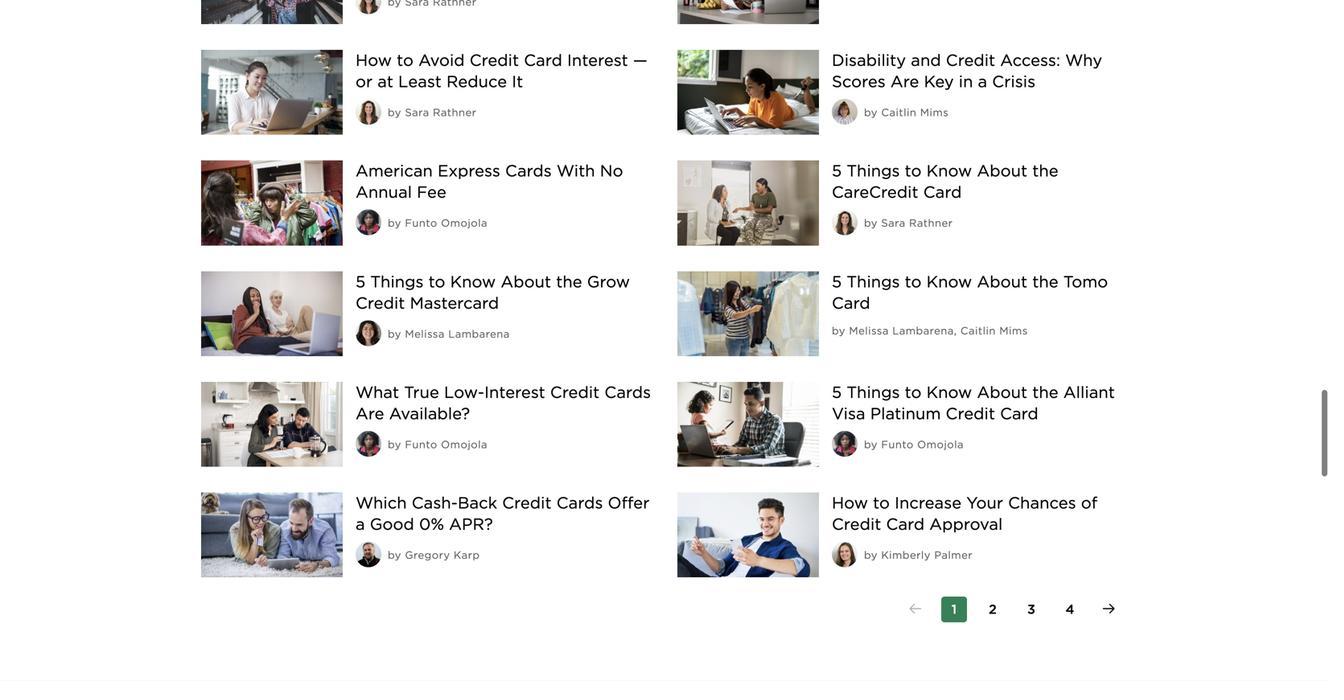 Task type: locate. For each thing, give the bounding box(es) containing it.
sara rathner's profile picture image for how to avoid credit card interest — or at least reduce it
[[356, 99, 382, 125]]

avoid
[[419, 51, 465, 70]]

credit inside disability and credit access: why scores are key in a crisis
[[947, 51, 996, 70]]

to inside 5 things to know about the alliant visa platinum credit card
[[905, 383, 922, 402]]

0 horizontal spatial are
[[356, 404, 384, 424]]

which cash-back credit cards offer a good 0% apr? link
[[356, 494, 650, 535]]

the
[[1033, 162, 1059, 181], [556, 272, 583, 292], [1033, 272, 1059, 292], [1033, 383, 1059, 402]]

funto omojola link for things
[[882, 439, 964, 451]]

grow
[[587, 272, 630, 292]]

a right in
[[979, 72, 988, 91]]

about inside 5 things to know about the carecredit card
[[978, 162, 1028, 181]]

how to avoid credit card interest — or at least reduce it
[[356, 51, 648, 91]]

by sara rathner down carecredit on the right of the page
[[865, 217, 953, 230]]

3 link
[[1019, 597, 1045, 623]]

0 vertical spatial sara rathner's profile picture image
[[356, 0, 382, 14]]

are down what
[[356, 404, 384, 424]]

0 horizontal spatial caitlin mims link
[[882, 106, 949, 119]]

about inside 5 things to know about the grow credit mastercard
[[501, 272, 552, 292]]

caitlin mims link down key
[[882, 106, 949, 119]]

alliant
[[1064, 383, 1116, 402]]

things for 5 things to know about the alliant visa platinum credit card
[[847, 383, 900, 402]]

lambarena
[[893, 325, 955, 337], [449, 328, 510, 340]]

0 horizontal spatial by sara rathner
[[388, 106, 477, 119]]

0 horizontal spatial lambarena
[[449, 328, 510, 340]]

1 vertical spatial a
[[356, 515, 365, 535]]

caitlin down "scores"
[[882, 106, 917, 119]]

by kimberly palmer
[[865, 549, 973, 562]]

funto omojola's profile picture image down annual
[[356, 210, 382, 236]]

funto down platinum
[[882, 439, 914, 451]]

things
[[847, 162, 900, 181], [371, 272, 424, 292], [847, 272, 900, 292], [847, 383, 900, 402]]

funto down fee
[[405, 217, 438, 230]]

sara rathner's profile picture image down carecredit on the right of the page
[[832, 210, 858, 236]]

at
[[378, 72, 394, 91]]

melissa for by melissa lambarena , caitlin mims
[[850, 325, 889, 337]]

lambarena down '5 things to know about the tomo card' "link"
[[893, 325, 955, 337]]

5 things to know about the tomo card
[[832, 272, 1109, 313]]

funto omojola link down the available?
[[405, 439, 488, 451]]

cards inside what true low-interest credit cards are available?
[[605, 383, 651, 402]]

1 vertical spatial are
[[356, 404, 384, 424]]

by for how to increase your chances of credit card approval
[[865, 549, 878, 562]]

1 vertical spatial by sara rathner
[[865, 217, 953, 230]]

1 vertical spatial interest
[[485, 383, 546, 402]]

about
[[978, 162, 1028, 181], [501, 272, 552, 292], [978, 272, 1028, 292], [978, 383, 1028, 402]]

funto omojola link down platinum
[[882, 439, 964, 451]]

1 horizontal spatial cards
[[557, 494, 603, 513]]

card for 5 things to know about the carecredit card
[[924, 183, 962, 202]]

to
[[397, 51, 414, 70], [905, 162, 922, 181], [429, 272, 446, 292], [905, 272, 922, 292], [905, 383, 922, 402], [874, 494, 890, 513]]

funto down the available?
[[405, 439, 438, 451]]

card inside 5 things to know about the alliant visa platinum credit card
[[1001, 404, 1039, 424]]

0 horizontal spatial how
[[356, 51, 392, 70]]

mims
[[921, 106, 949, 119], [1000, 325, 1029, 337]]

how for how to increase your chances of credit card approval
[[832, 494, 869, 513]]

1 link
[[942, 597, 968, 623]]

sara for to
[[405, 106, 430, 119]]

know up ,
[[927, 272, 973, 292]]

know down by caitlin mims
[[927, 162, 973, 181]]

offer
[[608, 494, 650, 513]]

sara rathner link for avoid
[[405, 106, 477, 119]]

2 vertical spatial cards
[[557, 494, 603, 513]]

about inside 5 things to know about the alliant visa platinum credit card
[[978, 383, 1028, 402]]

things inside 5 things to know about the alliant visa platinum credit card
[[847, 383, 900, 402]]

omojola down the available?
[[441, 439, 488, 451]]

the inside 5 things to know about the alliant visa platinum credit card
[[1033, 383, 1059, 402]]

things inside 5 things to know about the carecredit card
[[847, 162, 900, 181]]

melissa lambarena link down mastercard
[[405, 328, 510, 340]]

to inside 5 things to know about the tomo card
[[905, 272, 922, 292]]

by for 5 things to know about the carecredit card
[[865, 217, 878, 230]]

sara rathner link
[[405, 106, 477, 119], [882, 217, 953, 230]]

interest
[[568, 51, 629, 70], [485, 383, 546, 402]]

5 things to know about the grow credit mastercard
[[356, 272, 630, 313]]

credit inside 5 things to know about the grow credit mastercard
[[356, 294, 405, 313]]

things for 5 things to know about the tomo card
[[847, 272, 900, 292]]

carecredit
[[832, 183, 919, 202]]

5
[[832, 162, 842, 181], [356, 272, 366, 292], [832, 272, 842, 292], [832, 383, 842, 402]]

0 vertical spatial caitlin mims link
[[882, 106, 949, 119]]

1 horizontal spatial melissa lambarena link
[[850, 325, 955, 337]]

0 vertical spatial by sara rathner
[[388, 106, 477, 119]]

are inside what true low-interest credit cards are available?
[[356, 404, 384, 424]]

about for tomo
[[978, 272, 1028, 292]]

0 vertical spatial sara
[[405, 106, 430, 119]]

0 vertical spatial cards
[[506, 162, 552, 181]]

to inside how to increase your chances of credit card approval
[[874, 494, 890, 513]]

1 horizontal spatial by sara rathner
[[865, 217, 953, 230]]

1 horizontal spatial sara rathner link
[[882, 217, 953, 230]]

rathner for avoid
[[433, 106, 477, 119]]

are down and
[[891, 72, 920, 91]]

0 vertical spatial a
[[979, 72, 988, 91]]

1 horizontal spatial sara
[[882, 217, 906, 230]]

2 vertical spatial sara rathner's profile picture image
[[832, 210, 858, 236]]

to for 5 things to know about the carecredit card
[[905, 162, 922, 181]]

to up least
[[397, 51, 414, 70]]

funto omojola link for express
[[405, 217, 488, 230]]

by funto omojola down platinum
[[865, 439, 964, 451]]

are for disability
[[891, 72, 920, 91]]

know up mastercard
[[450, 272, 496, 292]]

the for 5 things to know about the grow credit mastercard
[[556, 272, 583, 292]]

rathner down reduce
[[433, 106, 477, 119]]

know for alliant
[[927, 383, 973, 402]]

which cash-back credit cards offer a good 0% apr? image
[[201, 493, 343, 578]]

0 vertical spatial interest
[[568, 51, 629, 70]]

to left increase
[[874, 494, 890, 513]]

know inside 5 things to know about the alliant visa platinum credit card
[[927, 383, 973, 402]]

how to increase your chances of credit card approval image
[[678, 493, 819, 578]]

5 inside 5 things to know about the alliant visa platinum credit card
[[832, 383, 842, 402]]

know
[[927, 162, 973, 181], [450, 272, 496, 292], [927, 272, 973, 292], [927, 383, 973, 402]]

funto omojola link
[[405, 217, 488, 230], [405, 439, 488, 451], [882, 439, 964, 451]]

funto omojola's profile picture image down what
[[356, 431, 382, 457]]

0 horizontal spatial sara
[[405, 106, 430, 119]]

mims down 5 things to know about the tomo card
[[1000, 325, 1029, 337]]

caitlin
[[882, 106, 917, 119], [961, 325, 997, 337]]

sara rathner's profile picture image up the or on the left top
[[356, 0, 382, 14]]

american
[[356, 162, 433, 181]]

low-
[[444, 383, 485, 402]]

know inside 5 things to know about the carecredit card
[[927, 162, 973, 181]]

2 horizontal spatial cards
[[605, 383, 651, 402]]

,
[[955, 325, 958, 337]]

things up melissa lambarena's profile picture
[[371, 272, 424, 292]]

5 for 5 things to know about the tomo card
[[832, 272, 842, 292]]

0 horizontal spatial rathner
[[433, 106, 477, 119]]

0 horizontal spatial caitlin
[[882, 106, 917, 119]]

by sara rathner down least
[[388, 106, 477, 119]]

1 horizontal spatial melissa
[[850, 325, 889, 337]]

things up the visa
[[847, 383, 900, 402]]

gregory karp link
[[405, 549, 480, 562]]

how up the or on the left top
[[356, 51, 392, 70]]

omojola down fee
[[441, 217, 488, 230]]

good
[[370, 515, 414, 535]]

sara rathner's profile picture image down the or on the left top
[[356, 99, 382, 125]]

a down which
[[356, 515, 365, 535]]

1
[[952, 602, 957, 618]]

the inside 5 things to know about the grow credit mastercard
[[556, 272, 583, 292]]

1 vertical spatial cards
[[605, 383, 651, 402]]

how inside how to avoid credit card interest — or at least reduce it
[[356, 51, 392, 70]]

credit inside 'which cash-back credit cards offer a good 0% apr?'
[[502, 494, 552, 513]]

sara rathner's profile picture image
[[356, 0, 382, 14], [356, 99, 382, 125], [832, 210, 858, 236]]

lambarena down mastercard
[[449, 328, 510, 340]]

sara for things
[[882, 217, 906, 230]]

things up carecredit on the right of the page
[[847, 162, 900, 181]]

0 vertical spatial how
[[356, 51, 392, 70]]

mims down key
[[921, 106, 949, 119]]

a
[[979, 72, 988, 91], [356, 515, 365, 535]]

1 vertical spatial caitlin mims link
[[961, 325, 1029, 337]]

how inside how to increase your chances of credit card approval
[[832, 494, 869, 513]]

about inside 5 things to know about the tomo card
[[978, 272, 1028, 292]]

5 inside 5 things to know about the carecredit card
[[832, 162, 842, 181]]

by sara rathner
[[388, 106, 477, 119], [865, 217, 953, 230]]

1 vertical spatial caitlin
[[961, 325, 997, 337]]

what
[[356, 383, 399, 402]]

apr?
[[449, 515, 493, 535]]

know for grow
[[450, 272, 496, 292]]

melissa lambarena link down '5 things to know about the tomo card' "link"
[[850, 325, 955, 337]]

and
[[911, 51, 942, 70]]

melissa lambarena link for ,
[[850, 325, 955, 337]]

caitlin right ,
[[961, 325, 997, 337]]

5 inside 5 things to know about the tomo card
[[832, 272, 842, 292]]

card inside 5 things to know about the tomo card
[[832, 294, 871, 313]]

1 vertical spatial how
[[832, 494, 869, 513]]

approval
[[930, 515, 1003, 535]]

to up mastercard
[[429, 272, 446, 292]]

by funto omojola down the available?
[[388, 439, 488, 451]]

card inside 5 things to know about the carecredit card
[[924, 183, 962, 202]]

available?
[[389, 404, 470, 424]]

things up by melissa lambarena , caitlin mims
[[847, 272, 900, 292]]

funto omojola link down fee
[[405, 217, 488, 230]]

1 vertical spatial sara rathner link
[[882, 217, 953, 230]]

1 horizontal spatial lambarena
[[893, 325, 955, 337]]

5 things to know about the carecredit card
[[832, 162, 1059, 202]]

kimberly palmer link
[[882, 549, 973, 562]]

card inside how to increase your chances of credit card approval
[[887, 515, 925, 535]]

credit
[[470, 51, 519, 70], [947, 51, 996, 70], [356, 294, 405, 313], [551, 383, 600, 402], [946, 404, 996, 424], [502, 494, 552, 513], [832, 515, 882, 535]]

funto for things
[[882, 439, 914, 451]]

omojola down platinum
[[918, 439, 964, 451]]

by for 5 things to know about the grow credit mastercard
[[388, 328, 402, 340]]

1 horizontal spatial rathner
[[910, 217, 953, 230]]

how up the kimberly palmer's profile picture
[[832, 494, 869, 513]]

0 horizontal spatial sara rathner link
[[405, 106, 477, 119]]

cards
[[506, 162, 552, 181], [605, 383, 651, 402], [557, 494, 603, 513]]

melissa lambarena link for by melissa lambarena
[[405, 328, 510, 340]]

by funto omojola for true
[[388, 439, 488, 451]]

caitlin mims link right ,
[[961, 325, 1029, 337]]

to up platinum
[[905, 383, 922, 402]]

the inside 5 things to know about the carecredit card
[[1033, 162, 1059, 181]]

1 horizontal spatial how
[[832, 494, 869, 513]]

are inside disability and credit access: why scores are key in a crisis
[[891, 72, 920, 91]]

express
[[438, 162, 501, 181]]

which cash-back credit cards offer a good 0% apr?
[[356, 494, 650, 535]]

sara
[[405, 106, 430, 119], [882, 217, 906, 230]]

know inside 5 things to know about the tomo card
[[927, 272, 973, 292]]

1 horizontal spatial caitlin mims link
[[961, 325, 1029, 337]]

1 horizontal spatial are
[[891, 72, 920, 91]]

1 horizontal spatial mims
[[1000, 325, 1029, 337]]

melissa lambarena link
[[850, 325, 955, 337], [405, 328, 510, 340]]

omojola
[[441, 217, 488, 230], [441, 439, 488, 451], [918, 439, 964, 451]]

funto omojola's profile picture image
[[356, 210, 382, 236], [356, 431, 382, 457], [832, 431, 858, 457]]

1 vertical spatial sara
[[882, 217, 906, 230]]

0 horizontal spatial mims
[[921, 106, 949, 119]]

funto for true
[[405, 439, 438, 451]]

1 vertical spatial mims
[[1000, 325, 1029, 337]]

melissa
[[850, 325, 889, 337], [405, 328, 445, 340]]

how for how to avoid credit card interest — or at least reduce it
[[356, 51, 392, 70]]

access:
[[1001, 51, 1061, 70]]

0 horizontal spatial cards
[[506, 162, 552, 181]]

visa
[[832, 404, 866, 424]]

by funto omojola
[[388, 217, 488, 230], [388, 439, 488, 451], [865, 439, 964, 451]]

know up platinum
[[927, 383, 973, 402]]

funto omojola's profile picture image down the visa
[[832, 431, 858, 457]]

mastercard
[[410, 294, 499, 313]]

interest inside how to avoid credit card interest — or at least reduce it
[[568, 51, 629, 70]]

scores
[[832, 72, 886, 91]]

by
[[388, 106, 402, 119], [865, 106, 878, 119], [388, 217, 402, 230], [865, 217, 878, 230], [832, 325, 846, 337], [388, 328, 402, 340], [388, 439, 402, 451], [865, 439, 878, 451], [388, 549, 402, 562], [865, 549, 878, 562]]

1 horizontal spatial a
[[979, 72, 988, 91]]

sara down least
[[405, 106, 430, 119]]

know inside 5 things to know about the grow credit mastercard
[[450, 272, 496, 292]]

1 vertical spatial sara rathner's profile picture image
[[356, 99, 382, 125]]

0 horizontal spatial melissa
[[405, 328, 445, 340]]

0 horizontal spatial interest
[[485, 383, 546, 402]]

things for 5 things to know about the grow credit mastercard
[[371, 272, 424, 292]]

funto omojola link for true
[[405, 439, 488, 451]]

rathner down 5 things to know about the carecredit card
[[910, 217, 953, 230]]

0 horizontal spatial a
[[356, 515, 365, 535]]

the for 5 things to know about the alliant visa platinum credit card
[[1033, 383, 1059, 402]]

5 inside 5 things to know about the grow credit mastercard
[[356, 272, 366, 292]]

the inside 5 things to know about the tomo card
[[1033, 272, 1059, 292]]

know for carecredit
[[927, 162, 973, 181]]

sara rathner link down 5 things to know about the carecredit card
[[882, 217, 953, 230]]

0 vertical spatial rathner
[[433, 106, 477, 119]]

crisis
[[993, 72, 1036, 91]]

by sara rathner for avoid
[[388, 106, 477, 119]]

card for 5 things to know about the tomo card
[[832, 294, 871, 313]]

how to increase your chances of credit card approval link
[[832, 494, 1098, 535]]

5 for 5 things to know about the grow credit mastercard
[[356, 272, 366, 292]]

tomo
[[1064, 272, 1109, 292]]

card
[[524, 51, 563, 70], [924, 183, 962, 202], [832, 294, 871, 313], [1001, 404, 1039, 424], [887, 515, 925, 535]]

sara down carecredit on the right of the page
[[882, 217, 906, 230]]

things inside 5 things to know about the tomo card
[[847, 272, 900, 292]]

by for which cash-back credit cards offer a good 0% apr?
[[388, 549, 402, 562]]

things inside 5 things to know about the grow credit mastercard
[[371, 272, 424, 292]]

the for 5 things to know about the tomo card
[[1033, 272, 1059, 292]]

0 vertical spatial are
[[891, 72, 920, 91]]

0 horizontal spatial melissa lambarena link
[[405, 328, 510, 340]]

0 vertical spatial sara rathner link
[[405, 106, 477, 119]]

interest inside what true low-interest credit cards are available?
[[485, 383, 546, 402]]

palmer
[[935, 549, 973, 562]]

by funto omojola down fee
[[388, 217, 488, 230]]

to up carecredit on the right of the page
[[905, 162, 922, 181]]

to up by melissa lambarena , caitlin mims
[[905, 272, 922, 292]]

to inside 5 things to know about the carecredit card
[[905, 162, 922, 181]]

no
[[600, 162, 624, 181]]

to inside 5 things to know about the grow credit mastercard
[[429, 272, 446, 292]]

rathner
[[433, 106, 477, 119], [910, 217, 953, 230]]

by melissa lambarena
[[388, 328, 510, 340]]

1 vertical spatial rathner
[[910, 217, 953, 230]]

lambarena for by melissa lambarena
[[449, 328, 510, 340]]

funto
[[405, 217, 438, 230], [405, 439, 438, 451], [882, 439, 914, 451]]

1 horizontal spatial interest
[[568, 51, 629, 70]]

sara rathner link down least
[[405, 106, 477, 119]]



Task type: vqa. For each thing, say whether or not it's contained in the screenshot.
American Express Cards With No Annual Fee's Funto Omojola's profile picture
yes



Task type: describe. For each thing, give the bounding box(es) containing it.
funto omojola's profile picture image for american express cards with no annual fee
[[356, 210, 382, 236]]

0 vertical spatial mims
[[921, 106, 949, 119]]

funto for express
[[405, 217, 438, 230]]

5 things to know about the tomo card link
[[832, 272, 1109, 313]]

disability
[[832, 51, 907, 70]]

4
[[1066, 602, 1075, 618]]

disability and credit access: why scores are key in a crisis link
[[832, 51, 1103, 91]]

by funto omojola for things
[[865, 439, 964, 451]]

karp
[[454, 549, 480, 562]]

how to increase your chances of credit card approval
[[832, 494, 1098, 535]]

3
[[1028, 602, 1036, 618]]

of
[[1082, 494, 1098, 513]]

about for grow
[[501, 272, 552, 292]]

annual
[[356, 183, 412, 202]]

5 things to know about the grow credit mastercard link
[[356, 272, 630, 313]]

american express cards with no annual fee
[[356, 162, 624, 202]]

a inside 'which cash-back credit cards offer a good 0% apr?'
[[356, 515, 365, 535]]

a inside disability and credit access: why scores are key in a crisis
[[979, 72, 988, 91]]

by for american express cards with no annual fee
[[388, 217, 402, 230]]

funto omojola's profile picture image for 5 things to know about the alliant visa platinum credit card
[[832, 431, 858, 457]]

5 things to know about the carecredit card link
[[832, 162, 1059, 202]]

credit inside how to increase your chances of credit card approval
[[832, 515, 882, 535]]

funto omojola's profile picture image for what true low-interest credit cards are available?
[[356, 431, 382, 457]]

5 for 5 things to know about the carecredit card
[[832, 162, 842, 181]]

0%
[[419, 515, 444, 535]]

by caitlin mims
[[865, 106, 949, 119]]

to inside how to avoid credit card interest — or at least reduce it
[[397, 51, 414, 70]]

by for how to avoid credit card interest — or at least reduce it
[[388, 106, 402, 119]]

kimberly palmer's profile picture image
[[832, 542, 858, 568]]

rathner for to
[[910, 217, 953, 230]]

true
[[404, 383, 439, 402]]

why
[[1066, 51, 1103, 70]]

fee
[[417, 183, 447, 202]]

credit inside 5 things to know about the alliant visa platinum credit card
[[946, 404, 996, 424]]

sara rathner's profile picture image for 5 things to know about the carecredit card
[[832, 210, 858, 236]]

back
[[458, 494, 498, 513]]

cards inside american express cards with no annual fee
[[506, 162, 552, 181]]

the for 5 things to know about the carecredit card
[[1033, 162, 1059, 181]]

5 things to know about the alliant visa platinum credit card link
[[832, 383, 1116, 424]]

cards inside 'which cash-back credit cards offer a good 0% apr?'
[[557, 494, 603, 513]]

platinum
[[871, 404, 941, 424]]

sara rathner link for to
[[882, 217, 953, 230]]

melissa lambarena's profile picture image
[[356, 321, 382, 346]]

card inside how to avoid credit card interest — or at least reduce it
[[524, 51, 563, 70]]

lambarena for by melissa lambarena , caitlin mims
[[893, 325, 955, 337]]

by for what true low-interest credit cards are available?
[[388, 439, 402, 451]]

key
[[925, 72, 954, 91]]

increase
[[895, 494, 962, 513]]

what true low-interest credit cards are available? link
[[356, 383, 651, 424]]

omojola for to
[[918, 439, 964, 451]]

1 horizontal spatial caitlin
[[961, 325, 997, 337]]

—
[[633, 51, 648, 70]]

card for how to increase your chances of credit card approval
[[887, 515, 925, 535]]

chances
[[1009, 494, 1077, 513]]

which
[[356, 494, 407, 513]]

least
[[399, 72, 442, 91]]

to for 5 things to know about the tomo card
[[905, 272, 922, 292]]

how to avoid credit card interest — or at least reduce it link
[[356, 51, 648, 91]]

by for disability and credit access: why scores are key in a crisis
[[865, 106, 878, 119]]

0 vertical spatial caitlin
[[882, 106, 917, 119]]

cash-
[[412, 494, 458, 513]]

what true low-interest credit cards are available?
[[356, 383, 651, 424]]

to for 5 things to know about the grow credit mastercard
[[429, 272, 446, 292]]

gregory karp's profile picture image
[[356, 542, 382, 568]]

in
[[959, 72, 974, 91]]

omojola for low-
[[441, 439, 488, 451]]

credit inside how to avoid credit card interest — or at least reduce it
[[470, 51, 519, 70]]

by sara rathner for to
[[865, 217, 953, 230]]

know for tomo
[[927, 272, 973, 292]]

reduce
[[447, 72, 507, 91]]

2 link
[[980, 597, 1006, 623]]

american express cards with no annual fee link
[[356, 162, 624, 202]]

caitlin mims's profile picture image
[[832, 99, 858, 125]]

about for alliant
[[978, 383, 1028, 402]]

are for what
[[356, 404, 384, 424]]

by melissa lambarena , caitlin mims
[[832, 325, 1029, 337]]

kimberly
[[882, 549, 931, 562]]

melissa for by melissa lambarena
[[405, 328, 445, 340]]

gregory
[[405, 549, 450, 562]]

2
[[989, 602, 997, 618]]

5 things to know about the alliant visa platinum credit card
[[832, 383, 1116, 424]]

with
[[557, 162, 595, 181]]

by for 5 things to know about the alliant visa platinum credit card
[[865, 439, 878, 451]]

by funto omojola for express
[[388, 217, 488, 230]]

4 link
[[1058, 597, 1084, 623]]

or
[[356, 72, 373, 91]]

5 for 5 things to know about the alliant visa platinum credit card
[[832, 383, 842, 402]]

about for carecredit
[[978, 162, 1028, 181]]

to for 5 things to know about the alliant visa platinum credit card
[[905, 383, 922, 402]]

disability and credit access: why scores are key in a crisis
[[832, 51, 1103, 91]]

by gregory karp
[[388, 549, 480, 562]]

omojola for cards
[[441, 217, 488, 230]]

it
[[512, 72, 523, 91]]

your
[[967, 494, 1004, 513]]

things for 5 things to know about the carecredit card
[[847, 162, 900, 181]]

credit inside what true low-interest credit cards are available?
[[551, 383, 600, 402]]



